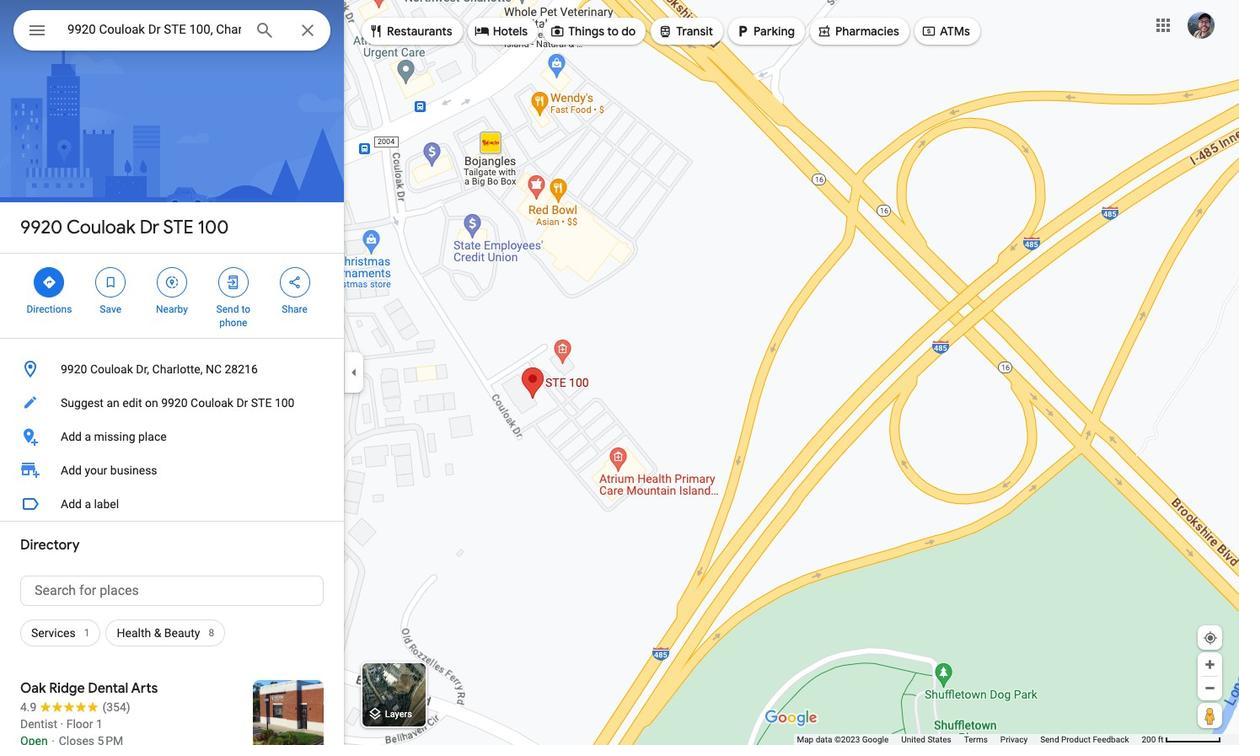 Task type: vqa. For each thing, say whether or not it's contained in the screenshot.


Task type: locate. For each thing, give the bounding box(es) containing it.
1 vertical spatial a
[[85, 497, 91, 511]]

add left your
[[61, 464, 82, 477]]

send
[[216, 304, 239, 315], [1041, 735, 1059, 745]]

united
[[902, 735, 926, 745]]

send inside send to phone
[[216, 304, 239, 315]]

on
[[145, 396, 158, 410]]

0 vertical spatial to
[[607, 24, 619, 39]]

200 ft
[[1142, 735, 1164, 745]]

footer containing map data ©2023 google
[[797, 734, 1142, 745]]

2 vertical spatial add
[[61, 497, 82, 511]]

1 vertical spatial add
[[61, 464, 82, 477]]

add inside button
[[61, 430, 82, 444]]

200 ft button
[[1142, 735, 1222, 745]]

ste up 
[[163, 216, 194, 239]]

suggest
[[61, 396, 104, 410]]

couloak down the nc on the left of the page
[[191, 396, 234, 410]]

a inside button
[[85, 497, 91, 511]]

0 vertical spatial ste
[[163, 216, 194, 239]]

1
[[84, 627, 90, 639], [96, 718, 103, 731]]

a inside button
[[85, 430, 91, 444]]

2 a from the top
[[85, 497, 91, 511]]

to up phone
[[241, 304, 250, 315]]

footer
[[797, 734, 1142, 745]]

0 vertical spatial 1
[[84, 627, 90, 639]]

none text field inside 9920 couloak dr ste 100 main content
[[20, 576, 324, 606]]

dental
[[88, 680, 128, 697]]

1 right floor
[[96, 718, 103, 731]]

send left product
[[1041, 735, 1059, 745]]

dr down 28216
[[236, 396, 248, 410]]

ridge
[[49, 680, 85, 697]]

8
[[209, 627, 214, 639]]

1 vertical spatial dr
[[236, 396, 248, 410]]

1 vertical spatial ste
[[251, 396, 272, 410]]

(354)
[[102, 701, 130, 714]]

to left the do
[[607, 24, 619, 39]]

couloak
[[67, 216, 135, 239], [90, 363, 133, 376], [191, 396, 234, 410]]


[[817, 22, 832, 40]]

9920 couloak dr, charlotte, nc 28216
[[61, 363, 258, 376]]

1 horizontal spatial dr
[[236, 396, 248, 410]]

send inside button
[[1041, 735, 1059, 745]]

ste
[[163, 216, 194, 239], [251, 396, 272, 410]]

4.9
[[20, 701, 37, 714]]

100 inside the suggest an edit on 9920 couloak dr ste 100 button
[[275, 396, 295, 410]]

add your business
[[61, 464, 157, 477]]

send for send to phone
[[216, 304, 239, 315]]

 pharmacies
[[817, 22, 900, 40]]

0 vertical spatial 9920
[[20, 216, 63, 239]]

0 horizontal spatial send
[[216, 304, 239, 315]]

1 horizontal spatial to
[[607, 24, 619, 39]]

1 horizontal spatial send
[[1041, 735, 1059, 745]]

a left the label
[[85, 497, 91, 511]]

1 vertical spatial couloak
[[90, 363, 133, 376]]

collapse side panel image
[[345, 363, 363, 382]]

parking
[[754, 24, 795, 39]]

couloak left dr,
[[90, 363, 133, 376]]

dr
[[140, 216, 159, 239], [236, 396, 248, 410]]

an
[[107, 396, 120, 410]]

do
[[622, 24, 636, 39]]

None field
[[67, 19, 241, 40]]


[[226, 273, 241, 292]]

to
[[607, 24, 619, 39], [241, 304, 250, 315]]

1 add from the top
[[61, 430, 82, 444]]

send up phone
[[216, 304, 239, 315]]

0 vertical spatial send
[[216, 304, 239, 315]]

couloak for dr,
[[90, 363, 133, 376]]

nearby
[[156, 304, 188, 315]]

 button
[[13, 10, 61, 54]]

1 vertical spatial to
[[241, 304, 250, 315]]

suggest an edit on 9920 couloak dr ste 100 button
[[0, 386, 344, 420]]

save
[[100, 304, 121, 315]]

google maps element
[[0, 0, 1239, 745]]

add
[[61, 430, 82, 444], [61, 464, 82, 477], [61, 497, 82, 511]]

pharmacies
[[836, 24, 900, 39]]

restaurants
[[387, 24, 453, 39]]

a left missing
[[85, 430, 91, 444]]

directory
[[20, 537, 80, 554]]

1 vertical spatial 100
[[275, 396, 295, 410]]

1 horizontal spatial 1
[[96, 718, 103, 731]]

add down suggest
[[61, 430, 82, 444]]

9920
[[20, 216, 63, 239], [61, 363, 87, 376], [161, 396, 188, 410]]

ft
[[1158, 735, 1164, 745]]


[[287, 273, 302, 292]]

feedback
[[1093, 735, 1129, 745]]

to inside send to phone
[[241, 304, 250, 315]]

100
[[198, 216, 229, 239], [275, 396, 295, 410]]

1 right services
[[84, 627, 90, 639]]

3 add from the top
[[61, 497, 82, 511]]

hotels
[[493, 24, 528, 39]]


[[103, 273, 118, 292]]

ste inside button
[[251, 396, 272, 410]]

1 horizontal spatial 100
[[275, 396, 295, 410]]

add inside button
[[61, 497, 82, 511]]

add a missing place button
[[0, 420, 344, 454]]

0 horizontal spatial ste
[[163, 216, 194, 239]]

2 add from the top
[[61, 464, 82, 477]]

0 horizontal spatial 1
[[84, 627, 90, 639]]

None text field
[[20, 576, 324, 606]]

0 vertical spatial couloak
[[67, 216, 135, 239]]

beauty
[[164, 626, 200, 640]]

 search field
[[13, 10, 331, 54]]

©2023
[[835, 735, 860, 745]]

9920 up suggest
[[61, 363, 87, 376]]

dr inside button
[[236, 396, 248, 410]]

0 horizontal spatial to
[[241, 304, 250, 315]]

9920 right on
[[161, 396, 188, 410]]

add left the label
[[61, 497, 82, 511]]

zoom in image
[[1204, 659, 1217, 671]]

9920 couloak dr ste 100 main content
[[0, 0, 344, 745]]

health & beauty 8
[[117, 626, 214, 640]]

couloak up 
[[67, 216, 135, 239]]

add for add your business
[[61, 464, 82, 477]]

1 horizontal spatial ste
[[251, 396, 272, 410]]

0 vertical spatial add
[[61, 430, 82, 444]]

0 horizontal spatial dr
[[140, 216, 159, 239]]

add a label button
[[0, 487, 344, 521]]

1 vertical spatial send
[[1041, 735, 1059, 745]]

dr up actions for 9920 couloak dr ste 100 region
[[140, 216, 159, 239]]

 things to do
[[550, 22, 636, 40]]

9920 up  at the left top
[[20, 216, 63, 239]]

missing
[[94, 430, 135, 444]]

1 vertical spatial 9920
[[61, 363, 87, 376]]

states
[[928, 735, 952, 745]]

0 horizontal spatial 100
[[198, 216, 229, 239]]

4.9 stars 354 reviews image
[[20, 699, 130, 716]]

send product feedback button
[[1041, 734, 1129, 745]]

 transit
[[658, 22, 713, 40]]

0 vertical spatial a
[[85, 430, 91, 444]]

1 vertical spatial 1
[[96, 718, 103, 731]]

ste down 28216
[[251, 396, 272, 410]]

1 a from the top
[[85, 430, 91, 444]]



Task type: describe. For each thing, give the bounding box(es) containing it.
9920 for 9920 couloak dr ste 100
[[20, 216, 63, 239]]


[[735, 22, 750, 40]]

label
[[94, 497, 119, 511]]

privacy button
[[1001, 734, 1028, 745]]

dentist
[[20, 718, 57, 731]]

2 vertical spatial couloak
[[191, 396, 234, 410]]

zoom out image
[[1204, 682, 1217, 695]]

your
[[85, 464, 107, 477]]

arts
[[131, 680, 158, 697]]

terms button
[[964, 734, 988, 745]]

layers
[[385, 709, 412, 720]]

to inside  things to do
[[607, 24, 619, 39]]

9920 couloak dr ste 100
[[20, 216, 229, 239]]

add for add a label
[[61, 497, 82, 511]]

show street view coverage image
[[1198, 703, 1223, 729]]

a for label
[[85, 497, 91, 511]]

&
[[154, 626, 161, 640]]

show your location image
[[1203, 631, 1218, 646]]

dentist · floor 1
[[20, 718, 103, 731]]

footer inside google maps element
[[797, 734, 1142, 745]]

add a missing place
[[61, 430, 167, 444]]

oak ridge dental arts
[[20, 680, 158, 697]]


[[550, 22, 565, 40]]

business
[[110, 464, 157, 477]]

 hotels
[[474, 22, 528, 40]]

transit
[[676, 24, 713, 39]]

a for missing
[[85, 430, 91, 444]]

things
[[568, 24, 605, 39]]

product
[[1062, 735, 1091, 745]]

privacy
[[1001, 735, 1028, 745]]

place
[[138, 430, 167, 444]]

united states
[[902, 735, 952, 745]]


[[368, 22, 384, 40]]


[[658, 22, 673, 40]]

terms
[[964, 735, 988, 745]]

floor
[[66, 718, 93, 731]]

none field inside "9920 couloak dr ste 100, charlotte, nc 28216" field
[[67, 19, 241, 40]]

 atms
[[922, 22, 970, 40]]

actions for 9920 couloak dr ste 100 region
[[0, 254, 344, 338]]


[[922, 22, 937, 40]]

add a label
[[61, 497, 119, 511]]

28216
[[225, 363, 258, 376]]

oak
[[20, 680, 46, 697]]

add for add a missing place
[[61, 430, 82, 444]]


[[474, 22, 490, 40]]

services
[[31, 626, 76, 640]]


[[164, 273, 180, 292]]

 restaurants
[[368, 22, 453, 40]]

9920 Couloak Dr STE 100, Charlotte, NC 28216 field
[[13, 10, 331, 51]]

google account: cj baylor  
(christian.baylor@adept.ai) image
[[1188, 11, 1215, 38]]

0 vertical spatial dr
[[140, 216, 159, 239]]

data
[[816, 735, 833, 745]]

·
[[60, 718, 63, 731]]

200
[[1142, 735, 1156, 745]]


[[27, 19, 47, 42]]

phone
[[219, 317, 247, 329]]

add your business link
[[0, 454, 344, 487]]

map
[[797, 735, 814, 745]]

google
[[862, 735, 889, 745]]

services 1
[[31, 626, 90, 640]]

united states button
[[902, 734, 952, 745]]

share
[[282, 304, 308, 315]]

send product feedback
[[1041, 735, 1129, 745]]


[[42, 273, 57, 292]]

send for send product feedback
[[1041, 735, 1059, 745]]

health
[[117, 626, 151, 640]]

send to phone
[[216, 304, 250, 329]]

map data ©2023 google
[[797, 735, 889, 745]]

9920 for 9920 couloak dr, charlotte, nc 28216
[[61, 363, 87, 376]]

2 vertical spatial 9920
[[161, 396, 188, 410]]

suggest an edit on 9920 couloak dr ste 100
[[61, 396, 295, 410]]

9920 couloak dr, charlotte, nc 28216 button
[[0, 352, 344, 386]]

1 inside services 1
[[84, 627, 90, 639]]

0 vertical spatial 100
[[198, 216, 229, 239]]

 parking
[[735, 22, 795, 40]]

dr,
[[136, 363, 149, 376]]

nc
[[206, 363, 222, 376]]

edit
[[122, 396, 142, 410]]

couloak for dr
[[67, 216, 135, 239]]

atms
[[940, 24, 970, 39]]

charlotte,
[[152, 363, 203, 376]]

directions
[[27, 304, 72, 315]]



